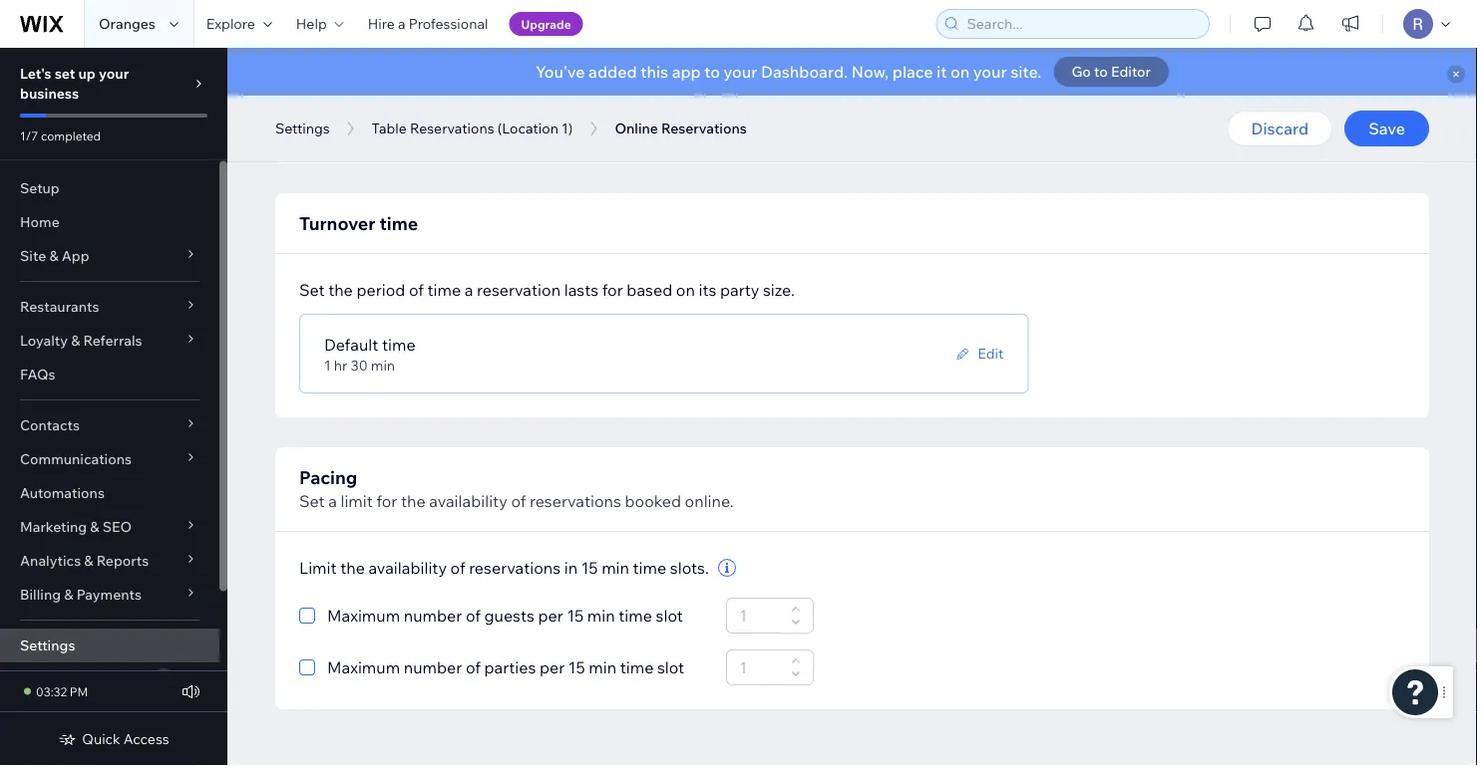 Task type: vqa. For each thing, say whether or not it's contained in the screenshot.
valid to the left
no



Task type: locate. For each thing, give the bounding box(es) containing it.
0 vertical spatial number
[[404, 606, 462, 626]]

contacts
[[20, 417, 80, 434]]

to right go
[[1094, 63, 1108, 80]]

default time 1 hr 30 min
[[324, 335, 416, 375]]

party left the 1)
[[511, 112, 551, 132]]

1)
[[562, 120, 573, 137]]

reservations for table
[[410, 120, 494, 137]]

per inside maximum number of parties per 15 min time slot checkbox
[[539, 658, 565, 678]]

1 vertical spatial 15
[[567, 606, 584, 626]]

discard
[[1251, 119, 1309, 139]]

your
[[724, 62, 757, 82], [973, 62, 1007, 82], [99, 65, 129, 82]]

per inside the maximum number of guests per 15 min time slot option
[[538, 606, 563, 626]]

1 horizontal spatial on
[[950, 62, 970, 82]]

0 vertical spatial a
[[398, 15, 405, 32]]

0 vertical spatial per
[[538, 606, 563, 626]]

your left site.
[[973, 62, 1007, 82]]

None text field
[[652, 105, 716, 139], [733, 599, 785, 633], [652, 105, 716, 139], [733, 599, 785, 633]]

reservations up in
[[530, 492, 621, 512]]

1
[[324, 357, 331, 375]]

&
[[49, 247, 58, 265], [71, 332, 80, 350], [90, 519, 99, 536], [84, 553, 93, 570], [64, 586, 73, 604]]

per
[[538, 606, 563, 626], [539, 658, 565, 678]]

sizes
[[554, 112, 590, 132]]

set up the default
[[299, 280, 325, 300]]

1 horizontal spatial to
[[1094, 63, 1108, 80]]

1 horizontal spatial settings
[[275, 120, 330, 137]]

on for its
[[676, 280, 695, 300]]

party right its
[[720, 280, 759, 300]]

1 vertical spatial per
[[539, 658, 565, 678]]

15 for guests
[[567, 606, 584, 626]]

1 vertical spatial maximum
[[327, 658, 400, 678]]

hire a professional
[[368, 15, 488, 32]]

min inside maximum number of parties per 15 min time slot checkbox
[[589, 658, 616, 678]]

0 vertical spatial 15
[[581, 559, 598, 578]]

15 inside checkbox
[[568, 658, 585, 678]]

settings inside button
[[275, 120, 330, 137]]

availability
[[429, 492, 507, 512], [369, 559, 447, 578]]

it
[[937, 62, 947, 82]]

& left seo
[[90, 519, 99, 536]]

communications button
[[0, 443, 219, 477]]

2 vertical spatial the
[[340, 559, 365, 578]]

on inside alert
[[950, 62, 970, 82]]

0 vertical spatial maximum
[[327, 606, 400, 626]]

per right the guests
[[538, 606, 563, 626]]

15 right parties
[[568, 658, 585, 678]]

Maximum number of guests per 15 min time slot checkbox
[[299, 604, 683, 628]]

a left 'limit'
[[328, 492, 337, 512]]

0 vertical spatial on
[[950, 62, 970, 82]]

& inside 'marketing & seo' dropdown button
[[90, 519, 99, 536]]

slot inside option
[[656, 606, 683, 626]]

restaurants button
[[0, 290, 219, 324]]

2 horizontal spatial for
[[602, 280, 623, 300]]

added
[[589, 62, 637, 82]]

0 horizontal spatial settings
[[20, 637, 75, 655]]

home link
[[0, 205, 219, 239]]

0 horizontal spatial on
[[676, 280, 695, 300]]

your right app
[[724, 62, 757, 82]]

turnover
[[299, 212, 375, 234]]

your right up
[[99, 65, 129, 82]]

number
[[404, 606, 462, 626], [404, 658, 462, 678]]

None text field
[[733, 651, 785, 685]]

for right 'limit'
[[376, 492, 397, 512]]

& right "loyalty" at the left
[[71, 332, 80, 350]]

billing
[[20, 586, 61, 604]]

set
[[299, 280, 325, 300], [299, 492, 325, 512]]

1 vertical spatial party
[[720, 280, 759, 300]]

15 inside option
[[567, 606, 584, 626]]

for right approval
[[487, 112, 508, 132]]

hr
[[334, 357, 347, 375]]

access
[[123, 731, 169, 749]]

seo
[[102, 519, 132, 536]]

1 maximum from the top
[[327, 606, 400, 626]]

business
[[20, 85, 79, 102]]

1 vertical spatial the
[[401, 492, 426, 512]]

availability inside pacing set a limit for the availability of reservations booked online.
[[429, 492, 507, 512]]

15 for parties
[[568, 658, 585, 678]]

min right the guests
[[587, 606, 615, 626]]

number left the guests
[[404, 606, 462, 626]]

editor
[[1111, 63, 1151, 80]]

& inside site & app popup button
[[49, 247, 58, 265]]

on
[[950, 62, 970, 82], [676, 280, 695, 300]]

0 vertical spatial set
[[299, 280, 325, 300]]

maximum inside option
[[327, 606, 400, 626]]

to right app
[[704, 62, 720, 82]]

place
[[892, 62, 933, 82]]

availability down 'limit'
[[369, 559, 447, 578]]

number inside the maximum number of guests per 15 min time slot option
[[404, 606, 462, 626]]

0 vertical spatial the
[[328, 280, 353, 300]]

set
[[55, 65, 75, 82]]

size.
[[763, 280, 795, 300]]

& for site
[[49, 247, 58, 265]]

table reservations (location 1)
[[372, 120, 573, 137]]

& left reports
[[84, 553, 93, 570]]

0 vertical spatial availability
[[429, 492, 507, 512]]

& inside billing & payments dropdown button
[[64, 586, 73, 604]]

party
[[511, 112, 551, 132], [720, 280, 759, 300]]

15
[[581, 559, 598, 578], [567, 606, 584, 626], [568, 658, 585, 678]]

min right 30
[[371, 357, 395, 375]]

analytics & reports
[[20, 553, 149, 570]]

for
[[487, 112, 508, 132], [602, 280, 623, 300], [376, 492, 397, 512]]

slot inside checkbox
[[657, 658, 684, 678]]

1 horizontal spatial reservations
[[661, 120, 747, 137]]

save button
[[1345, 111, 1429, 147]]

1 horizontal spatial for
[[487, 112, 508, 132]]

0 horizontal spatial your
[[99, 65, 129, 82]]

1 reservations from the left
[[410, 120, 494, 137]]

on left its
[[676, 280, 695, 300]]

app
[[62, 247, 89, 265]]

analytics
[[20, 553, 81, 570]]

reservations for online
[[661, 120, 747, 137]]

0 horizontal spatial party
[[511, 112, 551, 132]]

& right site
[[49, 247, 58, 265]]

min right parties
[[589, 658, 616, 678]]

of up the maximum number of guests per 15 min time slot option
[[450, 559, 465, 578]]

in
[[564, 559, 578, 578]]

1 vertical spatial set
[[299, 492, 325, 512]]

setup link
[[0, 172, 219, 205]]

edit button
[[954, 345, 1004, 363]]

number left parties
[[404, 658, 462, 678]]

2 number from the top
[[404, 658, 462, 678]]

on right it
[[950, 62, 970, 82]]

for right lasts
[[602, 280, 623, 300]]

turnover time
[[299, 212, 418, 234]]

0 vertical spatial settings
[[275, 120, 330, 137]]

reservations up the guests
[[469, 559, 561, 578]]

upgrade
[[521, 16, 571, 31]]

reservations right table
[[410, 120, 494, 137]]

payments
[[76, 586, 142, 604]]

lasts
[[564, 280, 599, 300]]

min inside the default time 1 hr 30 min
[[371, 357, 395, 375]]

hire
[[368, 15, 395, 32]]

communications
[[20, 451, 132, 468]]

the right limit on the left bottom
[[340, 559, 365, 578]]

settings button
[[265, 114, 340, 144]]

1 horizontal spatial party
[[720, 280, 759, 300]]

of left the guests
[[466, 606, 481, 626]]

0 horizontal spatial a
[[328, 492, 337, 512]]

2 reservations from the left
[[661, 120, 747, 137]]

& inside loyalty & referrals dropdown button
[[71, 332, 80, 350]]

15 down in
[[567, 606, 584, 626]]

marketing & seo button
[[0, 511, 219, 545]]

based
[[627, 280, 672, 300]]

the
[[328, 280, 353, 300], [401, 492, 426, 512], [340, 559, 365, 578]]

settings link
[[0, 629, 219, 663]]

2 vertical spatial 15
[[568, 658, 585, 678]]

reservations
[[530, 492, 621, 512], [469, 559, 561, 578]]

reservations
[[410, 120, 494, 137], [661, 120, 747, 137]]

online
[[615, 120, 658, 137]]

a left the reservation at the left of page
[[465, 280, 473, 300]]

0 horizontal spatial for
[[376, 492, 397, 512]]

the for availability
[[340, 559, 365, 578]]

set down pacing
[[299, 492, 325, 512]]

time
[[379, 212, 418, 234], [427, 280, 461, 300], [382, 335, 416, 355], [633, 559, 666, 578], [619, 606, 652, 626], [620, 658, 654, 678]]

slot
[[656, 606, 683, 626], [657, 658, 684, 678]]

to
[[704, 62, 720, 82], [1094, 63, 1108, 80]]

0 vertical spatial for
[[487, 112, 508, 132]]

settings left manual
[[275, 120, 330, 137]]

loyalty & referrals button
[[0, 324, 219, 358]]

help
[[296, 15, 327, 32]]

go to editor
[[1072, 63, 1151, 80]]

1 vertical spatial number
[[404, 658, 462, 678]]

the right 'limit'
[[401, 492, 426, 512]]

of up limit the availability of reservations in 15 min time slots.
[[511, 492, 526, 512]]

& right billing
[[64, 586, 73, 604]]

1 vertical spatial a
[[465, 280, 473, 300]]

1 vertical spatial on
[[676, 280, 695, 300]]

availability up limit the availability of reservations in 15 min time slots.
[[429, 492, 507, 512]]

per right parties
[[539, 658, 565, 678]]

number inside maximum number of parties per 15 min time slot checkbox
[[404, 658, 462, 678]]

1 vertical spatial settings
[[20, 637, 75, 655]]

2 set from the top
[[299, 492, 325, 512]]

2 vertical spatial a
[[328, 492, 337, 512]]

manual
[[361, 112, 415, 132]]

1 number from the top
[[404, 606, 462, 626]]

15 right in
[[581, 559, 598, 578]]

0 horizontal spatial reservations
[[410, 120, 494, 137]]

of left parties
[[466, 658, 481, 678]]

maximum inside checkbox
[[327, 658, 400, 678]]

settings inside sidebar element
[[20, 637, 75, 655]]

0 vertical spatial reservations
[[530, 492, 621, 512]]

let's
[[20, 65, 51, 82]]

0 vertical spatial slot
[[656, 606, 683, 626]]

1 set from the top
[[299, 280, 325, 300]]

& inside analytics & reports dropdown button
[[84, 553, 93, 570]]

1 vertical spatial slot
[[657, 658, 684, 678]]

settings up 03:32
[[20, 637, 75, 655]]

of inside the maximum number of guests per 15 min time slot option
[[466, 606, 481, 626]]

a right hire
[[398, 15, 405, 32]]

the left period
[[328, 280, 353, 300]]

2 maximum from the top
[[327, 658, 400, 678]]

reservations down app
[[661, 120, 747, 137]]

of inside pacing set a limit for the availability of reservations booked online.
[[511, 492, 526, 512]]

2 vertical spatial for
[[376, 492, 397, 512]]



Task type: describe. For each thing, give the bounding box(es) containing it.
parties
[[484, 658, 536, 678]]

& for analytics
[[84, 553, 93, 570]]

upgrade button
[[509, 12, 583, 36]]

maximum number of guests per 15 min time slot
[[327, 606, 683, 626]]

of inside maximum number of parties per 15 min time slot checkbox
[[466, 658, 481, 678]]

online reservations
[[615, 120, 747, 137]]

maximum number of parties per 15 min time slot
[[327, 658, 684, 678]]

time inside option
[[619, 606, 652, 626]]

to inside button
[[1094, 63, 1108, 80]]

let's set up your business
[[20, 65, 129, 102]]

time inside checkbox
[[620, 658, 654, 678]]

go to editor button
[[1054, 57, 1169, 87]]

1 horizontal spatial a
[[398, 15, 405, 32]]

help button
[[284, 0, 356, 48]]

per for guests
[[538, 606, 563, 626]]

your inside "let's set up your business"
[[99, 65, 129, 82]]

professional
[[409, 15, 488, 32]]

setup
[[20, 180, 60, 197]]

2 horizontal spatial a
[[465, 280, 473, 300]]

number for guests
[[404, 606, 462, 626]]

billing & payments button
[[0, 578, 219, 612]]

require manual approval for party sizes from:
[[299, 112, 633, 132]]

settings for settings link at the left of page
[[20, 637, 75, 655]]

limit
[[299, 559, 337, 578]]

site.
[[1011, 62, 1042, 82]]

discard button
[[1227, 111, 1333, 147]]

1 vertical spatial for
[[602, 280, 623, 300]]

you've added this app to your dashboard. now, place it on your site.
[[536, 62, 1042, 82]]

automations
[[20, 485, 105, 502]]

set inside pacing set a limit for the availability of reservations booked online.
[[299, 492, 325, 512]]

set the period of time a reservation lasts for based on its party size.
[[299, 280, 795, 300]]

of right period
[[409, 280, 424, 300]]

faqs
[[20, 366, 55, 383]]

limit
[[341, 492, 373, 512]]

a inside pacing set a limit for the availability of reservations booked online.
[[328, 492, 337, 512]]

pacing set a limit for the availability of reservations booked online.
[[299, 466, 734, 512]]

go
[[1072, 63, 1091, 80]]

on for your
[[950, 62, 970, 82]]

1 vertical spatial reservations
[[469, 559, 561, 578]]

marketing & seo
[[20, 519, 132, 536]]

1/7
[[20, 128, 38, 143]]

from:
[[594, 112, 633, 132]]

& for marketing
[[90, 519, 99, 536]]

table reservations (location 1) button
[[362, 114, 583, 144]]

pacing
[[299, 466, 357, 489]]

limit the availability of reservations in 15 min time slots.
[[299, 559, 709, 578]]

number for parties
[[404, 658, 462, 678]]

its
[[699, 280, 716, 300]]

time inside the default time 1 hr 30 min
[[382, 335, 416, 355]]

sidebar element
[[0, 48, 227, 767]]

site & app button
[[0, 239, 219, 273]]

loyalty & referrals
[[20, 332, 142, 350]]

booked
[[625, 492, 681, 512]]

you've
[[536, 62, 585, 82]]

30
[[351, 357, 368, 375]]

reservations inside pacing set a limit for the availability of reservations booked online.
[[530, 492, 621, 512]]

min right in
[[602, 559, 629, 578]]

Search... field
[[961, 10, 1203, 38]]

quick access
[[82, 731, 169, 749]]

1/7 completed
[[20, 128, 101, 143]]

site & app
[[20, 247, 89, 265]]

the inside pacing set a limit for the availability of reservations booked online.
[[401, 492, 426, 512]]

table
[[372, 120, 407, 137]]

quick access button
[[58, 731, 169, 749]]

slot for maximum number of parties per 15 min time slot
[[657, 658, 684, 678]]

home
[[20, 213, 60, 231]]

marketing
[[20, 519, 87, 536]]

slot for maximum number of guests per 15 min time slot
[[656, 606, 683, 626]]

1 vertical spatial availability
[[369, 559, 447, 578]]

maximum for maximum number of guests per 15 min time slot
[[327, 606, 400, 626]]

online reservations button
[[605, 114, 757, 144]]

analytics & reports button
[[0, 545, 219, 578]]

min inside the maximum number of guests per 15 min time slot option
[[587, 606, 615, 626]]

online.
[[685, 492, 734, 512]]

03:32 pm
[[36, 685, 88, 700]]

faqs link
[[0, 358, 219, 392]]

(location
[[497, 120, 558, 137]]

up
[[78, 65, 96, 82]]

loyalty
[[20, 332, 68, 350]]

slots.
[[670, 559, 709, 578]]

guests
[[484, 606, 534, 626]]

oranges
[[99, 15, 155, 32]]

this
[[640, 62, 668, 82]]

contacts button
[[0, 409, 219, 443]]

hire a professional link
[[356, 0, 500, 48]]

completed
[[41, 128, 101, 143]]

approval
[[419, 112, 483, 132]]

default
[[324, 335, 378, 355]]

save
[[1369, 119, 1405, 139]]

0 horizontal spatial to
[[704, 62, 720, 82]]

dashboard.
[[761, 62, 848, 82]]

you've added this app to your dashboard. now, place it on your site. alert
[[227, 48, 1477, 96]]

03:32
[[36, 685, 67, 700]]

explore
[[206, 15, 255, 32]]

0 vertical spatial party
[[511, 112, 551, 132]]

per for parties
[[539, 658, 565, 678]]

restaurants
[[20, 298, 99, 316]]

settings for settings button
[[275, 120, 330, 137]]

automations link
[[0, 477, 219, 511]]

reservation
[[477, 280, 561, 300]]

referrals
[[83, 332, 142, 350]]

pm
[[70, 685, 88, 700]]

require
[[299, 112, 357, 132]]

the for period
[[328, 280, 353, 300]]

2 horizontal spatial your
[[973, 62, 1007, 82]]

quick
[[82, 731, 120, 749]]

Maximum number of parties per 15 min time slot checkbox
[[299, 656, 684, 680]]

edit
[[978, 345, 1004, 363]]

1 horizontal spatial your
[[724, 62, 757, 82]]

for inside pacing set a limit for the availability of reservations booked online.
[[376, 492, 397, 512]]

app
[[672, 62, 701, 82]]

maximum for maximum number of parties per 15 min time slot
[[327, 658, 400, 678]]

& for billing
[[64, 586, 73, 604]]

& for loyalty
[[71, 332, 80, 350]]



